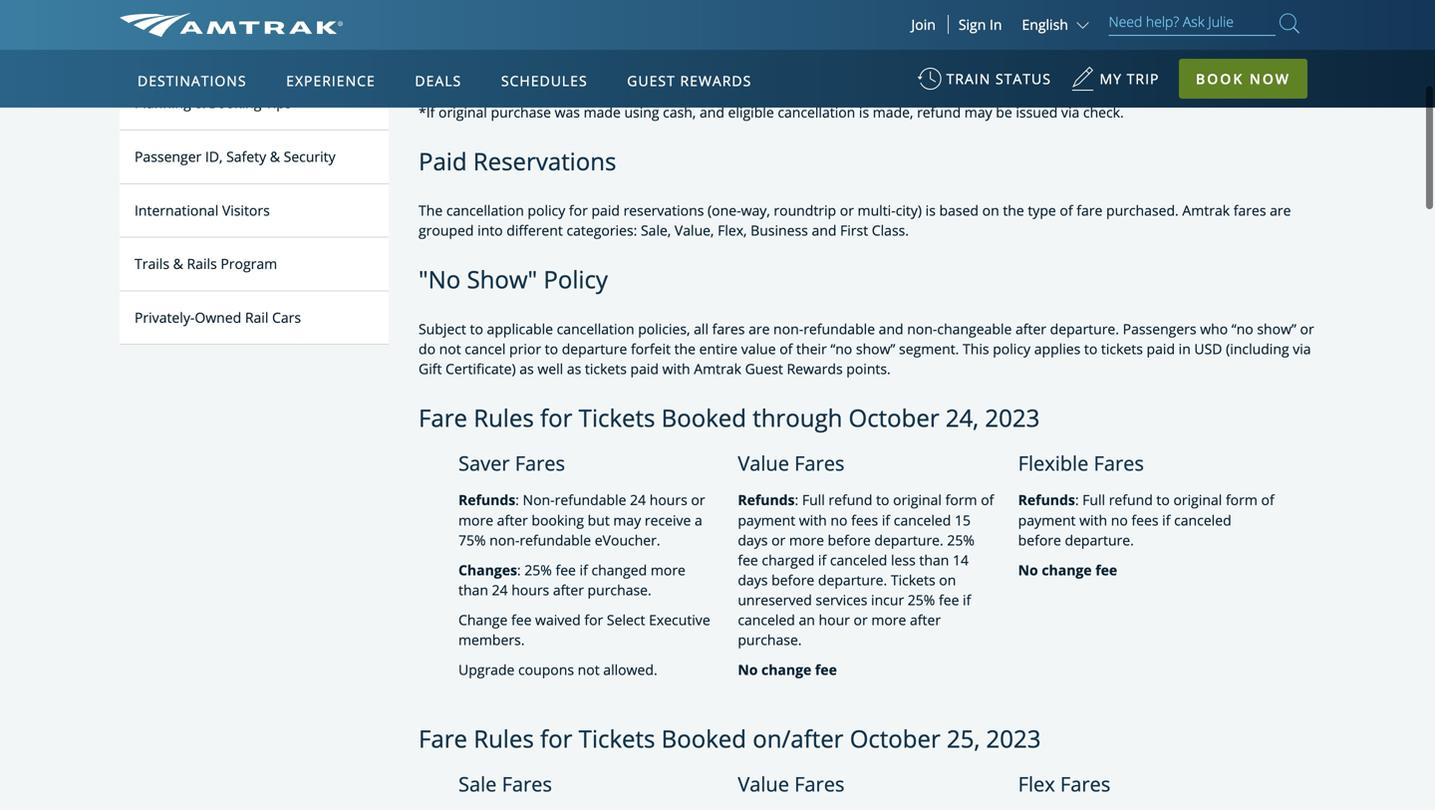 Task type: vqa. For each thing, say whether or not it's contained in the screenshot.
left can
no



Task type: locate. For each thing, give the bounding box(es) containing it.
payment for flexible fares
[[1018, 511, 1076, 529]]

0 horizontal spatial than
[[458, 580, 488, 599]]

parties, up *if original purchase was made using cash, and eligible cancellation is made, refund may be issued via check.
[[745, 53, 794, 71]]

1 horizontal spatial refer
[[797, 53, 829, 71]]

fares inside the for all reserved fares purchased from amtrak via cash*, credit card or debit card, a full refund will be issued to the original form of payment if the ticket is canceled within 24 hours of the time of purchase and prior to the scheduled departure. tickets for unreserved services must be cancelled within 1 hour of purchase. tickets that remain unused and are not canceled prior to departure are forfeited.
[[523, 0, 555, 2]]

1 horizontal spatial than
[[919, 550, 949, 569]]

for all reserved fares purchased from amtrak via cash*, credit card or debit card, a full refund will be issued to the original form of payment if the ticket is canceled within 24 hours of the time of purchase and prior to the scheduled departure. tickets for unreserved services must be cancelled within 1 hour of purchase. tickets that remain unused and are not canceled prior to departure are forfeited.
[[419, 0, 1296, 42]]

1 vertical spatial booked
[[661, 722, 746, 755]]

a inside the for all reserved fares purchased from amtrak via cash*, credit card or debit card, a full refund will be issued to the original form of payment if the ticket is canceled within 24 hours of the time of purchase and prior to the scheduled departure. tickets for unreserved services must be cancelled within 1 hour of purchase. tickets that remain unused and are not canceled prior to departure are forfeited.
[[948, 0, 956, 2]]

1 vertical spatial applicable
[[804, 72, 871, 91]]

may up evoucher.
[[613, 511, 641, 529]]

be right will
[[1056, 0, 1072, 2]]

1 no from the left
[[831, 511, 848, 529]]

banner
[[0, 0, 1435, 460]]

purchase. down cash*,
[[702, 23, 766, 42]]

: inside : full refund to original form of payment with no fees if canceled before departure.
[[1075, 491, 1079, 510]]

no
[[1018, 560, 1038, 579], [738, 660, 758, 679]]

for up the *if at the top of page
[[419, 53, 440, 71]]

0 vertical spatial 24
[[674, 3, 690, 22]]

full inside : full refund to original form of payment with no fees if canceled 15 days or more before departure. 25% fee charged if canceled less than 14 days before departure. tickets on unreserved services incur 25% fee if canceled an hour or more after purchase.
[[802, 491, 825, 510]]

for inside the for all reserved fares purchased from amtrak via cash*, credit card or debit card, a full refund will be issued to the original form of payment if the ticket is canceled within 24 hours of the time of purchase and prior to the scheduled departure. tickets for unreserved services must be cancelled within 1 hour of purchase. tickets that remain unused and are not canceled prior to departure are forfeited.
[[419, 0, 440, 2]]

a
[[948, 0, 956, 2], [695, 511, 702, 529]]

reserved
[[462, 0, 519, 2]]

hour right 1
[[650, 23, 682, 42]]

change down : full refund to original form of payment with no fees if canceled before departure.
[[1042, 560, 1092, 579]]

0 vertical spatial rewards
[[680, 71, 752, 90]]

on right based
[[982, 201, 999, 220]]

0 vertical spatial is
[[555, 3, 566, 22]]

fare rules for tickets booked through october 24, 2023
[[419, 402, 1040, 434]]

rules up saver fares
[[474, 402, 534, 434]]

than
[[919, 550, 949, 569], [458, 580, 488, 599]]

0 horizontal spatial via
[[718, 0, 736, 2]]

be down ticket
[[511, 23, 527, 42]]

no change fee down : full refund to original form of payment with no fees if canceled before departure.
[[1018, 560, 1117, 579]]

business
[[751, 221, 808, 240]]

1 horizontal spatial guest
[[745, 359, 783, 378]]

through down their
[[753, 402, 842, 434]]

2023 right 24,
[[985, 402, 1040, 434]]

debit
[[875, 0, 908, 2]]

with down forfeit
[[662, 359, 690, 378]]

of inside "the cancellation policy for paid reservations (one-way, roundtrip or multi-city) is based on the type of fare purchased. amtrak fares are grouped into different categories: sale, value, flex, business and first class."
[[1060, 201, 1073, 220]]

change down the an
[[761, 660, 811, 679]]

2 rules from the top
[[474, 722, 534, 755]]

value fares down fare rules for tickets booked through october 24, 2023
[[738, 450, 845, 477]]

1 vertical spatial fare
[[419, 722, 467, 755]]

not inside 'subject to applicable cancellation policies, all fares are non-refundable and non-changeable after departure. passengers who "no show" or do not cancel prior to departure forfeit the entire value of their "no show" segment. this policy applies to tickets paid in usd (including via gift certificate) as well as tickets paid with amtrak guest rewards points.'
[[439, 339, 461, 358]]

2 vertical spatial refundable
[[520, 530, 591, 549]]

than down changes on the left of the page
[[458, 580, 488, 599]]

applicable down the "unused"
[[875, 53, 941, 71]]

value fares for flexible
[[738, 450, 845, 477]]

tickets down forfeited.
[[1232, 53, 1274, 71]]

1 horizontal spatial third-
[[945, 53, 980, 71]]

the inside "the cancellation policy for paid reservations (one-way, roundtrip or multi-city) is based on the type of fare purchased. amtrak fares are grouped into different categories: sale, value, flex, business and first class."
[[1003, 201, 1024, 220]]

1 vertical spatial show"
[[856, 339, 895, 358]]

0 vertical spatial rules
[[474, 402, 534, 434]]

0 horizontal spatial may
[[613, 511, 641, 529]]

hours inside : 25% fee if changed more than 24 hours after purchase.
[[511, 580, 549, 599]]

: for saver
[[515, 491, 519, 510]]

1 vertical spatial rules
[[474, 722, 534, 755]]

and inside 'subject to applicable cancellation policies, all fares are non-refundable and non-changeable after departure. passengers who "no show" or do not cancel prior to departure forfeit the entire value of their "no show" segment. this policy applies to tickets paid in usd (including via gift certificate) as well as tickets paid with amtrak guest rewards points.'
[[879, 319, 904, 338]]

2 vertical spatial paid
[[630, 359, 659, 378]]

0 vertical spatial fares
[[523, 0, 555, 2]]

refunds down saver
[[458, 491, 515, 510]]

original
[[1163, 0, 1212, 2], [439, 102, 487, 121], [893, 491, 942, 510], [1173, 491, 1222, 510]]

fees up incur
[[851, 511, 878, 529]]

fares inside "the cancellation policy for paid reservations (one-way, roundtrip or multi-city) is based on the type of fare purchased. amtrak fares are grouped into different categories: sale, value, flex, business and first class."
[[1234, 201, 1266, 220]]

value fares for flex
[[738, 771, 845, 798]]

payment inside : full refund to original form of payment with no fees if canceled 15 days or more before departure. 25% fee charged if canceled less than 14 days before departure. tickets on unreserved services incur 25% fee if canceled an hour or more after purchase.
[[738, 511, 795, 529]]

refunds for flexible
[[1018, 491, 1075, 510]]

services inside the for all reserved fares purchased from amtrak via cash*, credit card or debit card, a full refund will be issued to the original form of payment if the ticket is canceled within 24 hours of the time of purchase and prior to the scheduled departure. tickets for unreserved services must be cancelled within 1 hour of purchase. tickets that remain unused and are not canceled prior to departure are forfeited.
[[419, 23, 470, 42]]

no for flexible fares
[[1111, 511, 1128, 529]]

to inside : full refund to original form of payment with no fees if canceled before departure.
[[1156, 491, 1170, 510]]

1 horizontal spatial hours
[[650, 491, 687, 510]]

1 vertical spatial party
[[910, 72, 944, 91]]

for up categories:
[[569, 201, 588, 220]]

& for booking
[[195, 93, 205, 112]]

a inside : non-refundable 24 hours or more after booking but may receive a 75% non-refundable evoucher.
[[695, 511, 702, 529]]

value for saver fares
[[738, 450, 789, 477]]

days down charged
[[738, 570, 768, 589]]

1 vertical spatial change
[[761, 660, 811, 679]]

2 value from the top
[[738, 771, 789, 798]]

1 rules from the top
[[474, 402, 534, 434]]

fees inside : full refund to original form of payment with no fees if canceled 15 days or more before departure. 25% fee charged if canceled less than 14 days before departure. tickets on unreserved services incur 25% fee if canceled an hour or more after purchase.
[[851, 511, 878, 529]]

0 vertical spatial via
[[718, 0, 736, 2]]

and
[[890, 3, 915, 22], [950, 23, 975, 42], [1107, 53, 1132, 71], [1037, 72, 1062, 91], [700, 102, 724, 121], [812, 221, 837, 240], [879, 319, 904, 338]]

1 horizontal spatial paid
[[630, 359, 659, 378]]

25% right incur
[[908, 590, 935, 609]]

not inside the for all reserved fares purchased from amtrak via cash*, credit card or debit card, a full refund will be issued to the original form of payment if the ticket is canceled within 24 hours of the time of purchase and prior to the scheduled departure. tickets for unreserved services must be cancelled within 1 hour of purchase. tickets that remain unused and are not canceled prior to departure are forfeited.
[[1003, 23, 1025, 42]]

parties, up the cash,
[[675, 72, 723, 91]]

banner containing join
[[0, 0, 1435, 460]]

guest down value
[[745, 359, 783, 378]]

third up eligible
[[711, 53, 742, 71]]

issued
[[1076, 0, 1118, 2], [609, 53, 651, 71], [539, 72, 581, 91], [1016, 102, 1058, 121]]

refundable
[[803, 319, 875, 338], [555, 491, 626, 510], [520, 530, 591, 549]]

the
[[1138, 0, 1159, 2], [492, 3, 513, 22], [752, 3, 773, 22], [971, 3, 993, 22], [850, 53, 871, 71], [779, 72, 801, 91], [1003, 201, 1024, 220], [674, 339, 696, 358]]

: for flexible
[[1075, 491, 1079, 510]]

before
[[828, 530, 871, 549], [1018, 530, 1061, 549], [771, 570, 815, 589]]

1 vertical spatial hour
[[819, 610, 850, 629]]

0 horizontal spatial full
[[802, 491, 825, 510]]

policy inside "the cancellation policy for paid reservations (one-way, roundtrip or multi-city) is based on the type of fare purchased. amtrak fares are grouped into different categories: sale, value, flex, business and first class."
[[528, 201, 565, 220]]

show" up (including
[[1257, 319, 1296, 338]]

1 vertical spatial fares
[[1234, 201, 1266, 220]]

hours inside the for all reserved fares purchased from amtrak via cash*, credit card or debit card, a full refund will be issued to the original form of payment if the ticket is canceled within 24 hours of the time of purchase and prior to the scheduled departure. tickets for unreserved services must be cancelled within 1 hour of purchase. tickets that remain unused and are not canceled prior to departure are forfeited.
[[693, 3, 731, 22]]

0 horizontal spatial terms
[[995, 72, 1033, 91]]

than inside : full refund to original form of payment with no fees if canceled 15 days or more before departure. 25% fee charged if canceled less than 14 days before departure. tickets on unreserved services incur 25% fee if canceled an hour or more after purchase.
[[919, 550, 949, 569]]

0 horizontal spatial show"
[[856, 339, 895, 358]]

refer down "that"
[[797, 53, 829, 71]]

applicable down "that"
[[804, 72, 871, 91]]

0 horizontal spatial services
[[419, 23, 470, 42]]

1 as from the left
[[519, 359, 534, 378]]

train
[[946, 69, 991, 88]]

0 vertical spatial not
[[1003, 23, 1025, 42]]

more right changed
[[651, 560, 686, 579]]

through for booked
[[753, 402, 842, 434]]

within
[[630, 3, 670, 22], [595, 23, 635, 42]]

trip
[[1127, 69, 1159, 88]]

deals button
[[407, 53, 470, 109]]

october left the 25,
[[850, 722, 941, 755]]

upgrade
[[458, 660, 515, 679]]

2 vertical spatial cancellation
[[557, 319, 634, 338]]

fare up sale
[[419, 722, 467, 755]]

flex
[[1018, 771, 1055, 798]]

1 vertical spatial on
[[939, 570, 956, 589]]

within left 1
[[595, 23, 635, 42]]

full
[[959, 0, 979, 2]]

fee
[[738, 550, 758, 569], [556, 560, 576, 579], [1095, 560, 1117, 579], [939, 590, 959, 609], [511, 610, 532, 629], [815, 660, 837, 679]]

must
[[474, 23, 507, 42]]

form for flexible fares
[[1226, 491, 1258, 510]]

& inside passenger id, safety & security link
[[270, 147, 280, 166]]

amtrak inside 'subject to applicable cancellation policies, all fares are non-refundable and non-changeable after departure. passengers who "no show" or do not cancel prior to departure forfeit the entire value of their "no show" segment. this policy applies to tickets paid in usd (including via gift certificate) as well as tickets paid with amtrak guest rewards points.'
[[694, 359, 741, 378]]

schedules link
[[493, 50, 596, 108]]

0 horizontal spatial rewards
[[680, 71, 752, 90]]

(one-
[[708, 201, 741, 220]]

the left type
[[1003, 201, 1024, 220]]

is right the city)
[[926, 201, 936, 220]]

grouped
[[419, 221, 474, 240]]

after inside : full refund to original form of payment with no fees if canceled 15 days or more before departure. 25% fee charged if canceled less than 14 days before departure. tickets on unreserved services incur 25% fee if canceled an hour or more after purchase.
[[910, 610, 941, 629]]

paid down forfeit
[[630, 359, 659, 378]]

are inside 'subject to applicable cancellation policies, all fares are non-refundable and non-changeable after departure. passengers who "no show" or do not cancel prior to departure forfeit the entire value of their "no show" segment. this policy applies to tickets paid in usd (including via gift certificate) as well as tickets paid with amtrak guest rewards points.'
[[749, 319, 770, 338]]

1 for from the top
[[419, 0, 440, 2]]

change for value
[[761, 660, 811, 679]]

hours up the guest rewards popup button at top
[[693, 3, 731, 22]]

or inside the for all reserved fares purchased from amtrak via cash*, credit card or debit card, a full refund will be issued to the original form of payment if the ticket is canceled within 24 hours of the time of purchase and prior to the scheduled departure. tickets for unreserved services must be cancelled within 1 hour of purchase. tickets that remain unused and are not canceled prior to departure are forfeited.
[[857, 0, 871, 2]]

days up charged
[[738, 530, 768, 549]]

an
[[799, 610, 815, 629]]

may
[[965, 102, 992, 121], [613, 511, 641, 529]]

than left '14'
[[919, 550, 949, 569]]

0 vertical spatial refundable
[[803, 319, 875, 338]]

1 horizontal spatial prior
[[919, 3, 951, 22]]

as left well
[[519, 359, 534, 378]]

0 horizontal spatial on
[[939, 570, 956, 589]]

the up please enter your search item "search field" on the right of the page
[[1138, 0, 1159, 2]]

no up fare rules for tickets booked on/after october 25, 2023
[[738, 660, 758, 679]]

refundable down booking
[[520, 530, 591, 549]]

booking
[[532, 511, 584, 529]]

all up entire
[[694, 319, 709, 338]]

2 horizontal spatial applicable
[[875, 53, 941, 71]]

time
[[777, 3, 806, 22]]

purchased up the *if at the top of page
[[419, 72, 487, 91]]

value for sale fares
[[738, 771, 789, 798]]

no inside : full refund to original form of payment with no fees if canceled before departure.
[[1111, 511, 1128, 529]]

no inside : full refund to original form of payment with no fees if canceled 15 days or more before departure. 25% fee charged if canceled less than 14 days before departure. tickets on unreserved services incur 25% fee if canceled an hour or more after purchase.
[[831, 511, 848, 529]]

passenger
[[135, 147, 202, 166]]

as
[[519, 359, 534, 378], [567, 359, 581, 378]]

2023 for fare rules for tickets booked through october 24, 2023
[[985, 402, 1040, 434]]

issued down 1
[[609, 53, 651, 71]]

application inside banner
[[194, 166, 672, 445]]

trails
[[135, 254, 169, 273]]

2 horizontal spatial via
[[1293, 339, 1311, 358]]

and/or down the must
[[491, 72, 535, 91]]

forfeit
[[631, 339, 671, 358]]

: inside : full refund to original form of payment with no fees if canceled 15 days or more before departure. 25% fee charged if canceled less than 14 days before departure. tickets on unreserved services incur 25% fee if canceled an hour or more after purchase.
[[795, 491, 798, 510]]

0 vertical spatial hours
[[693, 3, 731, 22]]

via right (including
[[1293, 339, 1311, 358]]

privately-
[[135, 308, 195, 327]]

1 horizontal spatial no
[[1018, 560, 1038, 579]]

0 horizontal spatial non-
[[490, 530, 520, 549]]

upgrade coupons not allowed.
[[458, 660, 657, 679]]

0 horizontal spatial as
[[519, 359, 534, 378]]

prior up my
[[1090, 23, 1122, 42]]

status
[[996, 69, 1051, 88]]

amtrak down entire
[[694, 359, 741, 378]]

within down from at the left top
[[630, 3, 670, 22]]

after down less
[[910, 610, 941, 629]]

after down non- at left
[[497, 511, 528, 529]]

seller's down english
[[1018, 53, 1062, 71]]

sale fares
[[458, 771, 552, 798]]

1 horizontal spatial on
[[982, 201, 999, 220]]

through for issued
[[655, 53, 707, 71]]

with inside : full refund to original form of payment with no fees if canceled 15 days or more before departure. 25% fee charged if canceled less than 14 days before departure. tickets on unreserved services incur 25% fee if canceled an hour or more after purchase.
[[799, 511, 827, 529]]

2 value fares from the top
[[738, 771, 845, 798]]

: inside : non-refundable 24 hours or more after booking but may receive a 75% non-refundable evoucher.
[[515, 491, 519, 510]]

guest up using
[[627, 71, 676, 90]]

are
[[979, 23, 1000, 42], [1212, 23, 1233, 42], [1270, 201, 1291, 220], [749, 319, 770, 338]]

executive
[[649, 610, 710, 629]]

1 horizontal spatial 24
[[630, 491, 646, 510]]

1 refunds from the left
[[458, 491, 515, 510]]

& for rails
[[173, 254, 183, 273]]

2 horizontal spatial 24
[[674, 3, 690, 22]]

0 horizontal spatial policy
[[528, 201, 565, 220]]

change
[[458, 610, 508, 629]]

cancellation inside 'subject to applicable cancellation policies, all fares are non-refundable and non-changeable after departure. passengers who "no show" or do not cancel prior to departure forfeit the entire value of their "no show" segment. this policy applies to tickets paid in usd (including via gift certificate) as well as tickets paid with amtrak guest rewards points.'
[[557, 319, 634, 338]]

no for value fares
[[831, 511, 848, 529]]

fee down : full refund to original form of payment with no fees if canceled before departure.
[[1095, 560, 1117, 579]]

1 vertical spatial policy
[[993, 339, 1031, 358]]

full down flexible fares
[[1082, 491, 1105, 510]]

form inside : full refund to original form of payment with no fees if canceled 15 days or more before departure. 25% fee charged if canceled less than 14 days before departure. tickets on unreserved services incur 25% fee if canceled an hour or more after purchase.
[[945, 491, 977, 510]]

for tickets purchased and/or issued through third parties, refer to the applicable third-party seller's terms and conditions.for tickets purchased and/or issued through third parties, refer to the applicable third-party seller's terms and conditions.
[[419, 53, 1274, 91]]

made,
[[873, 102, 913, 121]]

canceled inside : full refund to original form of payment with no fees if canceled before departure.
[[1174, 511, 1231, 529]]

purchased inside the for all reserved fares purchased from amtrak via cash*, credit card or debit card, a full refund will be issued to the original form of payment if the ticket is canceled within 24 hours of the time of purchase and prior to the scheduled departure. tickets for unreserved services must be cancelled within 1 hour of purchase. tickets that remain unused and are not canceled prior to departure are forfeited.
[[559, 0, 628, 2]]

amtrak right purchased.
[[1182, 201, 1230, 220]]

1 vertical spatial seller's
[[948, 72, 992, 91]]

application
[[194, 166, 672, 445]]

is inside the for all reserved fares purchased from amtrak via cash*, credit card or debit card, a full refund will be issued to the original form of payment if the ticket is canceled within 24 hours of the time of purchase and prior to the scheduled departure. tickets for unreserved services must be cancelled within 1 hour of purchase. tickets that remain unused and are not canceled prior to departure are forfeited.
[[555, 3, 566, 22]]

2 no from the left
[[1111, 511, 1128, 529]]

fare for fare rules for tickets booked through october 24, 2023
[[419, 402, 467, 434]]

fare rules for tickets booked on/after october 25, 2023
[[419, 722, 1041, 755]]

all inside 'subject to applicable cancellation policies, all fares are non-refundable and non-changeable after departure. passengers who "no show" or do not cancel prior to departure forfeit the entire value of their "no show" segment. this policy applies to tickets paid in usd (including via gift certificate) as well as tickets paid with amtrak guest rewards points.'
[[694, 319, 709, 338]]

rewards inside popup button
[[680, 71, 752, 90]]

of inside : full refund to original form of payment with no fees if canceled before departure.
[[1261, 491, 1274, 510]]

party down in
[[980, 53, 1014, 71]]

fee down '14'
[[939, 590, 959, 609]]

for inside "for tickets purchased and/or issued through third parties, refer to the applicable third-party seller's terms and conditions.for tickets purchased and/or issued through third parties, refer to the applicable third-party seller's terms and conditions."
[[419, 53, 440, 71]]

city)
[[896, 201, 922, 220]]

3 refunds from the left
[[1018, 491, 1075, 510]]

or down fare rules for tickets booked through october 24, 2023
[[691, 491, 705, 510]]

: full refund to original form of payment with no fees if canceled 15 days or more before departure. 25% fee charged if canceled less than 14 days before departure. tickets on unreserved services incur 25% fee if canceled an hour or more after purchase.
[[738, 491, 994, 649]]

departure up well
[[562, 339, 627, 358]]

1 vertical spatial third
[[640, 72, 671, 91]]

0 vertical spatial applicable
[[875, 53, 941, 71]]

2 horizontal spatial through
[[753, 402, 842, 434]]

value
[[738, 450, 789, 477], [738, 771, 789, 798]]

:
[[515, 491, 519, 510], [795, 491, 798, 510], [1075, 491, 1079, 510], [517, 560, 521, 579]]

0 vertical spatial parties,
[[745, 53, 794, 71]]

be down train status
[[996, 102, 1012, 121]]

"no
[[1232, 319, 1253, 338], [830, 339, 852, 358]]

1 booked from the top
[[661, 402, 746, 434]]

on down '14'
[[939, 570, 956, 589]]

value down fare rules for tickets booked through october 24, 2023
[[738, 450, 789, 477]]

multi-
[[858, 201, 896, 220]]

2 horizontal spatial hours
[[693, 3, 731, 22]]

hours up waived
[[511, 580, 549, 599]]

1 horizontal spatial a
[[948, 0, 956, 2]]

2 fees from the left
[[1132, 511, 1159, 529]]

2 refunds from the left
[[738, 491, 795, 510]]

1 fare from the top
[[419, 402, 467, 434]]

october
[[849, 402, 939, 434], [850, 722, 941, 755]]

2 booked from the top
[[661, 722, 746, 755]]

if inside the for all reserved fares purchased from amtrak via cash*, credit card or debit card, a full refund will be issued to the original form of payment if the ticket is canceled within 24 hours of the time of purchase and prior to the scheduled departure. tickets for unreserved services must be cancelled within 1 hour of purchase. tickets that remain unused and are not canceled prior to departure are forfeited.
[[480, 3, 488, 22]]

card
[[825, 0, 854, 2]]

1 horizontal spatial third
[[711, 53, 742, 71]]

hour inside the for all reserved fares purchased from amtrak via cash*, credit card or debit card, a full refund will be issued to the original form of payment if the ticket is canceled within 24 hours of the time of purchase and prior to the scheduled departure. tickets for unreserved services must be cancelled within 1 hour of purchase. tickets that remain unused and are not canceled prior to departure are forfeited.
[[650, 23, 682, 42]]

more
[[458, 511, 493, 529], [789, 530, 824, 549], [651, 560, 686, 579], [871, 610, 906, 629]]

1 horizontal spatial unreserved
[[1210, 3, 1284, 22]]

1 vertical spatial may
[[613, 511, 641, 529]]

after inside : 25% fee if changed more than 24 hours after purchase.
[[553, 580, 584, 599]]

with inside 'subject to applicable cancellation policies, all fares are non-refundable and non-changeable after departure. passengers who "no show" or do not cancel prior to departure forfeit the entire value of their "no show" segment. this policy applies to tickets paid in usd (including via gift certificate) as well as tickets paid with amtrak guest rewards points.'
[[662, 359, 690, 378]]

purchase. inside : full refund to original form of payment with no fees if canceled 15 days or more before departure. 25% fee charged if canceled less than 14 days before departure. tickets on unreserved services incur 25% fee if canceled an hour or more after purchase.
[[738, 630, 802, 649]]

regions map image
[[194, 166, 672, 445]]

allowed.
[[603, 660, 657, 679]]

departure. down flexible fares
[[1065, 530, 1134, 549]]

0 horizontal spatial &
[[173, 254, 183, 273]]

0 vertical spatial purchase.
[[702, 23, 766, 42]]

cancellation
[[778, 102, 855, 121], [446, 201, 524, 220], [557, 319, 634, 338]]

2 for from the top
[[419, 53, 440, 71]]

segment.
[[899, 339, 959, 358]]

refund inside : full refund to original form of payment with no fees if canceled before departure.
[[1109, 491, 1153, 510]]

class.
[[872, 221, 909, 240]]

25% right changes on the left of the page
[[524, 560, 552, 579]]

1 value from the top
[[738, 450, 789, 477]]

if
[[480, 3, 488, 22], [882, 511, 890, 529], [1162, 511, 1170, 529], [818, 550, 826, 569], [580, 560, 588, 579], [963, 590, 971, 609]]

paid down "passengers"
[[1147, 339, 1175, 358]]

all inside the for all reserved fares purchased from amtrak via cash*, credit card or debit card, a full refund will be issued to the original form of payment if the ticket is canceled within 24 hours of the time of purchase and prior to the scheduled departure. tickets for unreserved services must be cancelled within 1 hour of purchase. tickets that remain unused and are not canceled prior to departure are forfeited.
[[444, 0, 458, 2]]

more down incur
[[871, 610, 906, 629]]

0 vertical spatial departure
[[1142, 23, 1208, 42]]

booked for on/after
[[661, 722, 746, 755]]

refund inside the for all reserved fares purchased from amtrak via cash*, credit card or debit card, a full refund will be issued to the original form of payment if the ticket is canceled within 24 hours of the time of purchase and prior to the scheduled departure. tickets for unreserved services must be cancelled within 1 hour of purchase. tickets that remain unused and are not canceled prior to departure are forfeited.
[[983, 0, 1027, 2]]

purchase.
[[702, 23, 766, 42], [588, 580, 652, 599], [738, 630, 802, 649]]

1 vertical spatial for
[[419, 53, 440, 71]]

departure. up incur
[[818, 570, 887, 589]]

fees for value fares
[[851, 511, 878, 529]]

0 vertical spatial through
[[655, 53, 707, 71]]

or right who
[[1300, 319, 1314, 338]]

more up 75%
[[458, 511, 493, 529]]

2 vertical spatial applicable
[[487, 319, 553, 338]]

of inside : full refund to original form of payment with no fees if canceled 15 days or more before departure. 25% fee charged if canceled less than 14 days before departure. tickets on unreserved services incur 25% fee if canceled an hour or more after purchase.
[[981, 491, 994, 510]]

the down the policies,
[[674, 339, 696, 358]]

third- up made,
[[874, 72, 910, 91]]

is inside "the cancellation policy for paid reservations (one-way, roundtrip or multi-city) is based on the type of fare purchased. amtrak fares are grouped into different categories: sale, value, flex, business and first class."
[[926, 201, 936, 220]]

original inside : full refund to original form of payment with no fees if canceled before departure.
[[1173, 491, 1222, 510]]

1 horizontal spatial departure
[[1142, 23, 1208, 42]]

1 vertical spatial refer
[[727, 72, 759, 91]]

1 value fares from the top
[[738, 450, 845, 477]]

form inside : full refund to original form of payment with no fees if canceled before departure.
[[1226, 491, 1258, 510]]

fares
[[523, 0, 555, 2], [1234, 201, 1266, 220], [712, 319, 745, 338]]

party left train
[[910, 72, 944, 91]]

or up charged
[[771, 530, 786, 549]]

fees inside : full refund to original form of payment with no fees if canceled before departure.
[[1132, 511, 1159, 529]]

refundable inside 'subject to applicable cancellation policies, all fares are non-refundable and non-changeable after departure. passengers who "no show" or do not cancel prior to departure forfeit the entire value of their "no show" segment. this policy applies to tickets paid in usd (including via gift certificate) as well as tickets paid with amtrak guest rewards points.'
[[803, 319, 875, 338]]

0 horizontal spatial guest
[[627, 71, 676, 90]]

my trip button
[[1071, 60, 1159, 109]]

2 fare from the top
[[419, 722, 467, 755]]

14
[[953, 550, 969, 569]]

flexible
[[1018, 450, 1089, 477]]

0 horizontal spatial 24
[[492, 580, 508, 599]]

payment up charged
[[738, 511, 795, 529]]

form inside the for all reserved fares purchased from amtrak via cash*, credit card or debit card, a full refund will be issued to the original form of payment if the ticket is canceled within 24 hours of the time of purchase and prior to the scheduled departure. tickets for unreserved services must be cancelled within 1 hour of purchase. tickets that remain unused and are not canceled prior to departure are forfeited.
[[1215, 0, 1247, 2]]

2 as from the left
[[567, 359, 581, 378]]

no for value fares
[[738, 660, 758, 679]]

fare for fare rules for tickets booked on/after october 25, 2023
[[419, 722, 467, 755]]

cash,
[[663, 102, 696, 121]]

after inside : non-refundable 24 hours or more after booking but may receive a 75% non-refundable evoucher.
[[497, 511, 528, 529]]

policy up different
[[528, 201, 565, 220]]

saver fares
[[458, 450, 565, 477]]

1 horizontal spatial services
[[816, 590, 867, 609]]

type
[[1028, 201, 1056, 220]]

the down remain
[[850, 53, 871, 71]]

0 vertical spatial refer
[[797, 53, 829, 71]]

purchased down the must
[[489, 53, 558, 71]]

1 vertical spatial departure
[[562, 339, 627, 358]]

schedules
[[501, 71, 588, 90]]

1 horizontal spatial be
[[996, 102, 1012, 121]]

0 horizontal spatial seller's
[[948, 72, 992, 91]]

1 vertical spatial not
[[439, 339, 461, 358]]

0 vertical spatial unreserved
[[1210, 3, 1284, 22]]

or right the card
[[857, 0, 871, 2]]

2 vertical spatial hours
[[511, 580, 549, 599]]

with for value
[[799, 511, 827, 529]]

1 full from the left
[[802, 491, 825, 510]]

departure
[[1142, 23, 1208, 42], [562, 339, 627, 358]]

october for 25,
[[850, 722, 941, 755]]

changeable
[[937, 319, 1012, 338]]

0 horizontal spatial hours
[[511, 580, 549, 599]]

24 inside : non-refundable 24 hours or more after booking but may receive a 75% non-refundable evoucher.
[[630, 491, 646, 510]]

the
[[419, 201, 443, 220]]

or inside : non-refundable 24 hours or more after booking but may receive a 75% non-refundable evoucher.
[[691, 491, 705, 510]]

payment inside : full refund to original form of payment with no fees if canceled before departure.
[[1018, 511, 1076, 529]]

departure. up applies
[[1050, 319, 1119, 338]]

to
[[1121, 0, 1135, 2], [954, 3, 968, 22], [1126, 23, 1139, 42], [833, 53, 846, 71], [762, 72, 776, 91], [470, 319, 483, 338], [545, 339, 558, 358], [1084, 339, 1098, 358], [876, 491, 889, 510], [1156, 491, 1170, 510]]

1 vertical spatial terms
[[995, 72, 1033, 91]]

refunds up charged
[[738, 491, 795, 510]]

before inside : full refund to original form of payment with no fees if canceled before departure.
[[1018, 530, 1061, 549]]

2 horizontal spatial not
[[1003, 23, 1025, 42]]

id,
[[205, 147, 223, 166]]

original inside the for all reserved fares purchased from amtrak via cash*, credit card or debit card, a full refund will be issued to the original form of payment if the ticket is canceled within 24 hours of the time of purchase and prior to the scheduled departure. tickets for unreserved services must be cancelled within 1 hour of purchase. tickets that remain unused and are not canceled prior to departure are forfeited.
[[1163, 0, 1212, 2]]

terms up conditions.
[[1066, 53, 1104, 71]]

2 vertical spatial fares
[[712, 319, 745, 338]]

gift
[[419, 359, 442, 378]]

certificate)
[[446, 359, 516, 378]]

1 horizontal spatial is
[[859, 102, 869, 121]]

1 horizontal spatial no
[[1111, 511, 1128, 529]]

search icon image
[[1280, 9, 1300, 37]]

refunds for saver
[[458, 491, 515, 510]]

tickets
[[444, 53, 485, 71], [1232, 53, 1274, 71], [1101, 339, 1143, 358], [585, 359, 627, 378]]

& inside planning & booking tips link
[[195, 93, 205, 112]]

departure. up my
[[1066, 3, 1136, 22]]

join
[[911, 15, 936, 34]]

fee up waived
[[556, 560, 576, 579]]

2 vertical spatial amtrak
[[694, 359, 741, 378]]

paid up categories:
[[591, 201, 620, 220]]

no change fee
[[1018, 560, 1117, 579], [738, 660, 837, 679]]

2 days from the top
[[738, 570, 768, 589]]

rails
[[187, 254, 217, 273]]

1 fees from the left
[[851, 511, 878, 529]]

1 vertical spatial 2023
[[986, 722, 1041, 755]]

0 vertical spatial "no
[[1232, 319, 1253, 338]]

may inside : non-refundable 24 hours or more after booking but may receive a 75% non-refundable evoucher.
[[613, 511, 641, 529]]

0 horizontal spatial parties,
[[675, 72, 723, 91]]

that
[[818, 23, 844, 42]]

sale,
[[641, 221, 671, 240]]

2 full from the left
[[1082, 491, 1105, 510]]

0 horizontal spatial no
[[831, 511, 848, 529]]

purchase down schedules
[[491, 102, 551, 121]]

third-
[[945, 53, 980, 71], [874, 72, 910, 91]]

1 vertical spatial value
[[738, 771, 789, 798]]

through up made
[[584, 72, 637, 91]]

the down cash*,
[[752, 3, 773, 22]]

fare down the gift
[[419, 402, 467, 434]]

not down subject
[[439, 339, 461, 358]]

fare
[[419, 402, 467, 434], [419, 722, 467, 755]]

0 horizontal spatial change
[[761, 660, 811, 679]]

1 vertical spatial parties,
[[675, 72, 723, 91]]

1 vertical spatial &
[[270, 147, 280, 166]]

value,
[[675, 221, 714, 240]]

for for for tickets purchased and/or issued through third parties, refer to the applicable third-party seller's terms and conditions.for tickets purchased and/or issued through third parties, refer to the applicable third-party seller's terms and conditions.
[[419, 53, 440, 71]]

services
[[419, 23, 470, 42], [816, 590, 867, 609]]



Task type: describe. For each thing, give the bounding box(es) containing it.
0 vertical spatial within
[[630, 3, 670, 22]]

fee inside : 25% fee if changed more than 24 hours after purchase.
[[556, 560, 576, 579]]

departure. inside : full refund to original form of payment with no fees if canceled before departure.
[[1065, 530, 1134, 549]]

*if original purchase was made using cash, and eligible cancellation is made, refund may be issued via check.
[[419, 102, 1124, 121]]

non- inside : non-refundable 24 hours or more after booking but may receive a 75% non-refundable evoucher.
[[490, 530, 520, 549]]

on inside : full refund to original form of payment with no fees if canceled 15 days or more before departure. 25% fee charged if canceled less than 14 days before departure. tickets on unreserved services incur 25% fee if canceled an hour or more after purchase.
[[939, 570, 956, 589]]

policies,
[[638, 319, 690, 338]]

2 horizontal spatial prior
[[1090, 23, 1122, 42]]

in
[[990, 15, 1002, 34]]

full for flexible
[[1082, 491, 1105, 510]]

1 horizontal spatial show"
[[1257, 319, 1296, 338]]

changes
[[458, 560, 517, 579]]

for inside the for all reserved fares purchased from amtrak via cash*, credit card or debit card, a full refund will be issued to the original form of payment if the ticket is canceled within 24 hours of the time of purchase and prior to the scheduled departure. tickets for unreserved services must be cancelled within 1 hour of purchase. tickets that remain unused and are not canceled prior to departure are forfeited.
[[1187, 3, 1206, 22]]

departure. inside the for all reserved fares purchased from amtrak via cash*, credit card or debit card, a full refund will be issued to the original form of payment if the ticket is canceled within 24 hours of the time of purchase and prior to the scheduled departure. tickets for unreserved services must be cancelled within 1 hour of purchase. tickets that remain unused and are not canceled prior to departure are forfeited.
[[1066, 3, 1136, 22]]

full for value
[[802, 491, 825, 510]]

2 horizontal spatial non-
[[907, 319, 937, 338]]

cash*,
[[740, 0, 781, 2]]

book now button
[[1179, 59, 1308, 99]]

0 horizontal spatial purchased
[[419, 72, 487, 91]]

with for flexible
[[1079, 511, 1107, 529]]

reservations
[[473, 145, 616, 177]]

1
[[639, 23, 647, 42]]

passenger id, safety & security link
[[120, 131, 389, 184]]

tickets inside : full refund to original form of payment with no fees if canceled 15 days or more before departure. 25% fee charged if canceled less than 14 days before departure. tickets on unreserved services incur 25% fee if canceled an hour or more after purchase.
[[891, 570, 935, 589]]

and right the cash,
[[700, 102, 724, 121]]

applicable inside 'subject to applicable cancellation policies, all fares are non-refundable and non-changeable after departure. passengers who "no show" or do not cancel prior to departure forfeit the entire value of their "no show" segment. this policy applies to tickets paid in usd (including via gift certificate) as well as tickets paid with amtrak guest rewards points.'
[[487, 319, 553, 338]]

if inside : 25% fee if changed more than 24 hours after purchase.
[[580, 560, 588, 579]]

2 vertical spatial 25%
[[908, 590, 935, 609]]

sale
[[458, 771, 497, 798]]

0 vertical spatial third-
[[945, 53, 980, 71]]

owned
[[195, 308, 241, 327]]

safety
[[226, 147, 266, 166]]

book
[[1196, 69, 1244, 88]]

fare
[[1077, 201, 1103, 220]]

ticket
[[517, 3, 552, 22]]

1 vertical spatial within
[[595, 23, 635, 42]]

0 horizontal spatial purchase
[[491, 102, 551, 121]]

to inside : full refund to original form of payment with no fees if canceled 15 days or more before departure. 25% fee charged if canceled less than 14 days before departure. tickets on unreserved services incur 25% fee if canceled an hour or more after purchase.
[[876, 491, 889, 510]]

tips
[[265, 93, 292, 112]]

usd
[[1194, 339, 1222, 358]]

25,
[[947, 722, 980, 755]]

no change fee for flexible
[[1018, 560, 1117, 579]]

incur
[[871, 590, 904, 609]]

show"
[[467, 263, 537, 296]]

1 horizontal spatial via
[[1061, 102, 1080, 121]]

for inside change fee waived for select executive members.
[[584, 610, 603, 629]]

(including
[[1226, 339, 1289, 358]]

no change fee for value
[[738, 660, 837, 679]]

1 horizontal spatial non-
[[773, 319, 803, 338]]

for down well
[[540, 402, 572, 434]]

planning & booking tips link
[[120, 77, 389, 131]]

evoucher.
[[595, 530, 660, 549]]

15
[[955, 511, 971, 529]]

and left conditions.
[[1037, 72, 1062, 91]]

2 vertical spatial be
[[996, 102, 1012, 121]]

*if
[[419, 102, 435, 121]]

0 vertical spatial seller's
[[1018, 53, 1062, 71]]

international visitors
[[135, 201, 270, 220]]

Please enter your search item search field
[[1109, 10, 1276, 36]]

purchase inside the for all reserved fares purchased from amtrak via cash*, credit card or debit card, a full refund will be issued to the original form of payment if the ticket is canceled within 24 hours of the time of purchase and prior to the scheduled departure. tickets for unreserved services must be cancelled within 1 hour of purchase. tickets that remain unused and are not canceled prior to departure are forfeited.
[[826, 3, 887, 22]]

booked for through
[[661, 402, 746, 434]]

reservations
[[623, 201, 704, 220]]

1 vertical spatial refundable
[[555, 491, 626, 510]]

sign
[[959, 15, 986, 34]]

issued inside the for all reserved fares purchased from amtrak via cash*, credit card or debit card, a full refund will be issued to the original form of payment if the ticket is canceled within 24 hours of the time of purchase and prior to the scheduled departure. tickets for unreserved services must be cancelled within 1 hour of purchase. tickets that remain unused and are not canceled prior to departure are forfeited.
[[1076, 0, 1118, 2]]

0 horizontal spatial be
[[511, 23, 527, 42]]

rules for fare rules for tickets booked through october 24, 2023
[[474, 402, 534, 434]]

purchase. inside the for all reserved fares purchased from amtrak via cash*, credit card or debit card, a full refund will be issued to the original form of payment if the ticket is canceled within 24 hours of the time of purchase and prior to the scheduled departure. tickets for unreserved services must be cancelled within 1 hour of purchase. tickets that remain unused and are not canceled prior to departure are forfeited.
[[702, 23, 766, 42]]

tickets down forfeit
[[579, 402, 655, 434]]

train status link
[[918, 60, 1051, 109]]

credit
[[784, 0, 821, 2]]

payment for value fares
[[738, 511, 795, 529]]

0 vertical spatial 25%
[[947, 530, 975, 549]]

flex fares
[[1018, 771, 1111, 798]]

0 vertical spatial may
[[965, 102, 992, 121]]

no for flexible fares
[[1018, 560, 1038, 579]]

fees for flexible fares
[[1132, 511, 1159, 529]]

after inside 'subject to applicable cancellation policies, all fares are non-refundable and non-changeable after departure. passengers who "no show" or do not cancel prior to departure forfeit the entire value of their "no show" segment. this policy applies to tickets paid in usd (including via gift certificate) as well as tickets paid with amtrak guest rewards points.'
[[1016, 319, 1046, 338]]

1 horizontal spatial party
[[980, 53, 1014, 71]]

for up sale fares
[[540, 722, 572, 755]]

this
[[963, 339, 989, 358]]

0 vertical spatial cancellation
[[778, 102, 855, 121]]

privately-owned rail cars link
[[120, 291, 389, 345]]

fee inside change fee waived for select executive members.
[[511, 610, 532, 629]]

of inside 'subject to applicable cancellation policies, all fares are non-refundable and non-changeable after departure. passengers who "no show" or do not cancel prior to departure forfeit the entire value of their "no show" segment. this policy applies to tickets paid in usd (including via gift certificate) as well as tickets paid with amtrak guest rewards points.'
[[780, 339, 793, 358]]

refund inside : full refund to original form of payment with no fees if canceled 15 days or more before departure. 25% fee charged if canceled less than 14 days before departure. tickets on unreserved services incur 25% fee if canceled an hour or more after purchase.
[[829, 491, 873, 510]]

1 vertical spatial and/or
[[491, 72, 535, 91]]

saver
[[458, 450, 510, 477]]

payment inside the for all reserved fares purchased from amtrak via cash*, credit card or debit card, a full refund will be issued to the original form of payment if the ticket is canceled within 24 hours of the time of purchase and prior to the scheduled departure. tickets for unreserved services must be cancelled within 1 hour of purchase. tickets that remain unused and are not canceled prior to departure are forfeited.
[[419, 3, 476, 22]]

1 horizontal spatial "no
[[1232, 319, 1253, 338]]

entire
[[699, 339, 738, 358]]

tickets right well
[[585, 359, 627, 378]]

policy inside 'subject to applicable cancellation policies, all fares are non-refundable and non-changeable after departure. passengers who "no show" or do not cancel prior to departure forfeit the entire value of their "no show" segment. this policy applies to tickets paid in usd (including via gift certificate) as well as tickets paid with amtrak guest rewards points.'
[[993, 339, 1031, 358]]

more up charged
[[789, 530, 824, 549]]

75%
[[458, 530, 486, 549]]

trails & rails program link
[[120, 238, 389, 291]]

24 inside : 25% fee if changed more than 24 hours after purchase.
[[492, 580, 508, 599]]

1 horizontal spatial parties,
[[745, 53, 794, 71]]

the up *if original purchase was made using cash, and eligible cancellation is made, refund may be issued via check.
[[779, 72, 801, 91]]

departure. up less
[[874, 530, 944, 549]]

1 horizontal spatial not
[[578, 660, 600, 679]]

rules for fare rules for tickets booked on/after october 25, 2023
[[474, 722, 534, 755]]

flexible fares
[[1018, 450, 1144, 477]]

than inside : 25% fee if changed more than 24 hours after purchase.
[[458, 580, 488, 599]]

train status
[[946, 69, 1051, 88]]

destinations button
[[130, 53, 255, 109]]

purchased.
[[1106, 201, 1179, 220]]

guest inside 'subject to applicable cancellation policies, all fares are non-refundable and non-changeable after departure. passengers who "no show" or do not cancel prior to departure forfeit the entire value of their "no show" segment. this policy applies to tickets paid in usd (including via gift certificate) as well as tickets paid with amtrak guest rewards points.'
[[745, 359, 783, 378]]

eligible
[[728, 102, 774, 121]]

24 inside the for all reserved fares purchased from amtrak via cash*, credit card or debit card, a full refund will be issued to the original form of payment if the ticket is canceled within 24 hours of the time of purchase and prior to the scheduled departure. tickets for unreserved services must be cancelled within 1 hour of purchase. tickets that remain unused and are not canceled prior to departure are forfeited.
[[674, 3, 690, 22]]

based
[[939, 201, 979, 220]]

scheduled
[[996, 3, 1063, 22]]

more inside : non-refundable 24 hours or more after booking but may receive a 75% non-refundable evoucher.
[[458, 511, 493, 529]]

who
[[1200, 319, 1228, 338]]

but
[[588, 511, 610, 529]]

for for for all reserved fares purchased from amtrak via cash*, credit card or debit card, a full refund will be issued to the original form of payment if the ticket is canceled within 24 hours of the time of purchase and prior to the scheduled departure. tickets for unreserved services must be cancelled within 1 hour of purchase. tickets that remain unused and are not canceled prior to departure are forfeited.
[[419, 0, 440, 2]]

fee left charged
[[738, 550, 758, 569]]

guest rewards button
[[619, 53, 760, 109]]

0 vertical spatial third
[[711, 53, 742, 71]]

subject
[[419, 319, 466, 338]]

unreserved inside the for all reserved fares purchased from amtrak via cash*, credit card or debit card, a full refund will be issued to the original form of payment if the ticket is canceled within 24 hours of the time of purchase and prior to the scheduled departure. tickets for unreserved services must be cancelled within 1 hour of purchase. tickets that remain unused and are not canceled prior to departure are forfeited.
[[1210, 3, 1284, 22]]

experience button
[[278, 53, 383, 109]]

or right the an
[[854, 610, 868, 629]]

join button
[[899, 15, 949, 34]]

book now
[[1196, 69, 1291, 88]]

: inside : 25% fee if changed more than 24 hours after purchase.
[[517, 560, 521, 579]]

hours inside : non-refundable 24 hours or more after booking but may receive a 75% non-refundable evoucher.
[[650, 491, 687, 510]]

value
[[741, 339, 776, 358]]

privately-owned rail cars
[[135, 308, 301, 327]]

1 horizontal spatial purchased
[[489, 53, 558, 71]]

1 vertical spatial through
[[584, 72, 637, 91]]

the down reserved
[[492, 3, 513, 22]]

for inside "the cancellation policy for paid reservations (one-way, roundtrip or multi-city) is based on the type of fare purchased. amtrak fares are grouped into different categories: sale, value, flex, business and first class."
[[569, 201, 588, 220]]

rewards inside 'subject to applicable cancellation policies, all fares are non-refundable and non-changeable after departure. passengers who "no show" or do not cancel prior to departure forfeit the entire value of their "no show" segment. this policy applies to tickets paid in usd (including via gift certificate) as well as tickets paid with amtrak guest rewards points.'
[[787, 359, 843, 378]]

change for flexible
[[1042, 560, 1092, 579]]

amtrak inside the for all reserved fares purchased from amtrak via cash*, credit card or debit card, a full refund will be issued to the original form of payment if the ticket is canceled within 24 hours of the time of purchase and prior to the scheduled departure. tickets for unreserved services must be cancelled within 1 hour of purchase. tickets that remain unused and are not canceled prior to departure are forfeited.
[[667, 0, 714, 2]]

tickets down allowed.
[[579, 722, 655, 755]]

0 horizontal spatial party
[[910, 72, 944, 91]]

issued down status
[[1016, 102, 1058, 121]]

departure inside 'subject to applicable cancellation policies, all fares are non-refundable and non-changeable after departure. passengers who "no show" or do not cancel prior to departure forfeit the entire value of their "no show" segment. this policy applies to tickets paid in usd (including via gift certificate) as well as tickets paid with amtrak guest rewards points.'
[[562, 339, 627, 358]]

cars
[[272, 308, 301, 327]]

refunds for value
[[738, 491, 795, 510]]

my
[[1100, 69, 1122, 88]]

1 vertical spatial "no
[[830, 339, 852, 358]]

1 days from the top
[[738, 530, 768, 549]]

categories:
[[567, 221, 637, 240]]

services inside : full refund to original form of payment with no fees if canceled 15 days or more before departure. 25% fee charged if canceled less than 14 days before departure. tickets on unreserved services incur 25% fee if canceled an hour or more after purchase.
[[816, 590, 867, 609]]

from
[[631, 0, 663, 2]]

and down full
[[950, 23, 975, 42]]

2023 for fare rules for tickets booked on/after october 25, 2023
[[986, 722, 1041, 755]]

amtrak inside "the cancellation policy for paid reservations (one-way, roundtrip or multi-city) is based on the type of fare purchased. amtrak fares are grouped into different categories: sale, value, flex, business and first class."
[[1182, 201, 1230, 220]]

subject to applicable cancellation policies, all fares are non-refundable and non-changeable after departure. passengers who "no show" or do not cancel prior to departure forfeit the entire value of their "no show" segment. this policy applies to tickets paid in usd (including via gift certificate) as well as tickets paid with amtrak guest rewards points.
[[419, 319, 1314, 378]]

1 vertical spatial third-
[[874, 72, 910, 91]]

via inside the for all reserved fares purchased from amtrak via cash*, credit card or debit card, a full refund will be issued to the original form of payment if the ticket is canceled within 24 hours of the time of purchase and prior to the scheduled departure. tickets for unreserved services must be cancelled within 1 hour of purchase. tickets that remain unused and are not canceled prior to departure are forfeited.
[[718, 0, 736, 2]]

or inside "the cancellation policy for paid reservations (one-way, roundtrip or multi-city) is based on the type of fare purchased. amtrak fares are grouped into different categories: sale, value, flex, business and first class."
[[840, 201, 854, 220]]

are inside "the cancellation policy for paid reservations (one-way, roundtrip or multi-city) is based on the type of fare purchased. amtrak fares are grouped into different categories: sale, value, flex, business and first class."
[[1270, 201, 1291, 220]]

change fee waived for select executive members.
[[458, 610, 710, 649]]

was
[[555, 102, 580, 121]]

departure inside the for all reserved fares purchased from amtrak via cash*, credit card or debit card, a full refund will be issued to the original form of payment if the ticket is canceled within 24 hours of the time of purchase and prior to the scheduled departure. tickets for unreserved services must be cancelled within 1 hour of purchase. tickets that remain unused and are not canceled prior to departure are forfeited.
[[1142, 23, 1208, 42]]

paid inside "the cancellation policy for paid reservations (one-way, roundtrip or multi-city) is based on the type of fare purchased. amtrak fares are grouped into different categories: sale, value, flex, business and first class."
[[591, 201, 620, 220]]

tickets down "time"
[[770, 23, 814, 42]]

now
[[1250, 69, 1291, 88]]

: for value
[[795, 491, 798, 510]]

fee down the an
[[815, 660, 837, 679]]

: non-refundable 24 hours or more after booking but may receive a 75% non-refundable evoucher.
[[458, 491, 705, 549]]

more inside : 25% fee if changed more than 24 hours after purchase.
[[651, 560, 686, 579]]

check.
[[1083, 102, 1124, 121]]

original inside : full refund to original form of payment with no fees if canceled 15 days or more before departure. 25% fee charged if canceled less than 14 days before departure. tickets on unreserved services incur 25% fee if canceled an hour or more after purchase.
[[893, 491, 942, 510]]

program
[[221, 254, 277, 273]]

2 horizontal spatial be
[[1056, 0, 1072, 2]]

forfeited.
[[1236, 23, 1296, 42]]

on inside "the cancellation policy for paid reservations (one-way, roundtrip or multi-city) is based on the type of fare purchased. amtrak fares are grouped into different categories: sale, value, flex, business and first class."
[[982, 201, 999, 220]]

flex,
[[718, 221, 747, 240]]

and up conditions.
[[1107, 53, 1132, 71]]

0 vertical spatial and/or
[[561, 53, 606, 71]]

issued up 'was'
[[539, 72, 581, 91]]

policy
[[544, 263, 608, 296]]

amtrak image
[[120, 13, 343, 37]]

english button
[[1022, 15, 1094, 34]]

select
[[607, 610, 645, 629]]

paid
[[419, 145, 467, 177]]

tickets up conditions.for
[[1139, 3, 1184, 22]]

tickets down "passengers"
[[1101, 339, 1143, 358]]

purchase. inside : 25% fee if changed more than 24 hours after purchase.
[[588, 580, 652, 599]]

departure. inside 'subject to applicable cancellation policies, all fares are non-refundable and non-changeable after departure. passengers who "no show" or do not cancel prior to departure forfeit the entire value of their "no show" segment. this policy applies to tickets paid in usd (including via gift certificate) as well as tickets paid with amtrak guest rewards points.'
[[1050, 319, 1119, 338]]

applies
[[1034, 339, 1081, 358]]

unreserved inside : full refund to original form of payment with no fees if canceled 15 days or more before departure. 25% fee charged if canceled less than 14 days before departure. tickets on unreserved services incur 25% fee if canceled an hour or more after purchase.
[[738, 590, 812, 609]]

guest inside popup button
[[627, 71, 676, 90]]

changed
[[591, 560, 647, 579]]

0 vertical spatial terms
[[1066, 53, 1104, 71]]

hour inside : full refund to original form of payment with no fees if canceled 15 days or more before departure. 25% fee charged if canceled less than 14 days before departure. tickets on unreserved services incur 25% fee if canceled an hour or more after purchase.
[[819, 610, 850, 629]]

my trip
[[1100, 69, 1159, 88]]

way,
[[741, 201, 770, 220]]

the inside 'subject to applicable cancellation policies, all fares are non-refundable and non-changeable after departure. passengers who "no show" or do not cancel prior to departure forfeit the entire value of their "no show" segment. this policy applies to tickets paid in usd (including via gift certificate) as well as tickets paid with amtrak guest rewards points.'
[[674, 339, 696, 358]]

fares inside 'subject to applicable cancellation policies, all fares are non-refundable and non-changeable after departure. passengers who "no show" or do not cancel prior to departure forfeit the entire value of their "no show" segment. this policy applies to tickets paid in usd (including via gift certificate) as well as tickets paid with amtrak guest rewards points.'
[[712, 319, 745, 338]]

1 horizontal spatial before
[[828, 530, 871, 549]]

tickets down the must
[[444, 53, 485, 71]]

via inside 'subject to applicable cancellation policies, all fares are non-refundable and non-changeable after departure. passengers who "no show" or do not cancel prior to departure forfeit the entire value of their "no show" segment. this policy applies to tickets paid in usd (including via gift certificate) as well as tickets paid with amtrak guest rewards points.'
[[1293, 339, 1311, 358]]

0 vertical spatial prior
[[919, 3, 951, 22]]

the down full
[[971, 3, 993, 22]]

members.
[[458, 630, 525, 649]]

1 vertical spatial paid
[[1147, 339, 1175, 358]]

prior inside 'subject to applicable cancellation policies, all fares are non-refundable and non-changeable after departure. passengers who "no show" or do not cancel prior to departure forfeit the entire value of their "no show" segment. this policy applies to tickets paid in usd (including via gift certificate) as well as tickets paid with amtrak guest rewards points.'
[[509, 339, 541, 358]]

and down debit
[[890, 3, 915, 22]]

non-
[[523, 491, 555, 510]]

0 horizontal spatial before
[[771, 570, 815, 589]]

if inside : full refund to original form of payment with no fees if canceled before departure.
[[1162, 511, 1170, 529]]

unused
[[898, 23, 946, 42]]

conditions.for
[[1136, 53, 1229, 71]]

form for value fares
[[945, 491, 977, 510]]

cancellation inside "the cancellation policy for paid reservations (one-way, roundtrip or multi-city) is based on the type of fare purchased. amtrak fares are grouped into different categories: sale, value, flex, business and first class."
[[446, 201, 524, 220]]

1 vertical spatial is
[[859, 102, 869, 121]]

or inside 'subject to applicable cancellation policies, all fares are non-refundable and non-changeable after departure. passengers who "no show" or do not cancel prior to departure forfeit the entire value of their "no show" segment. this policy applies to tickets paid in usd (including via gift certificate) as well as tickets paid with amtrak guest rewards points.'
[[1300, 319, 1314, 338]]

october for 24,
[[849, 402, 939, 434]]



